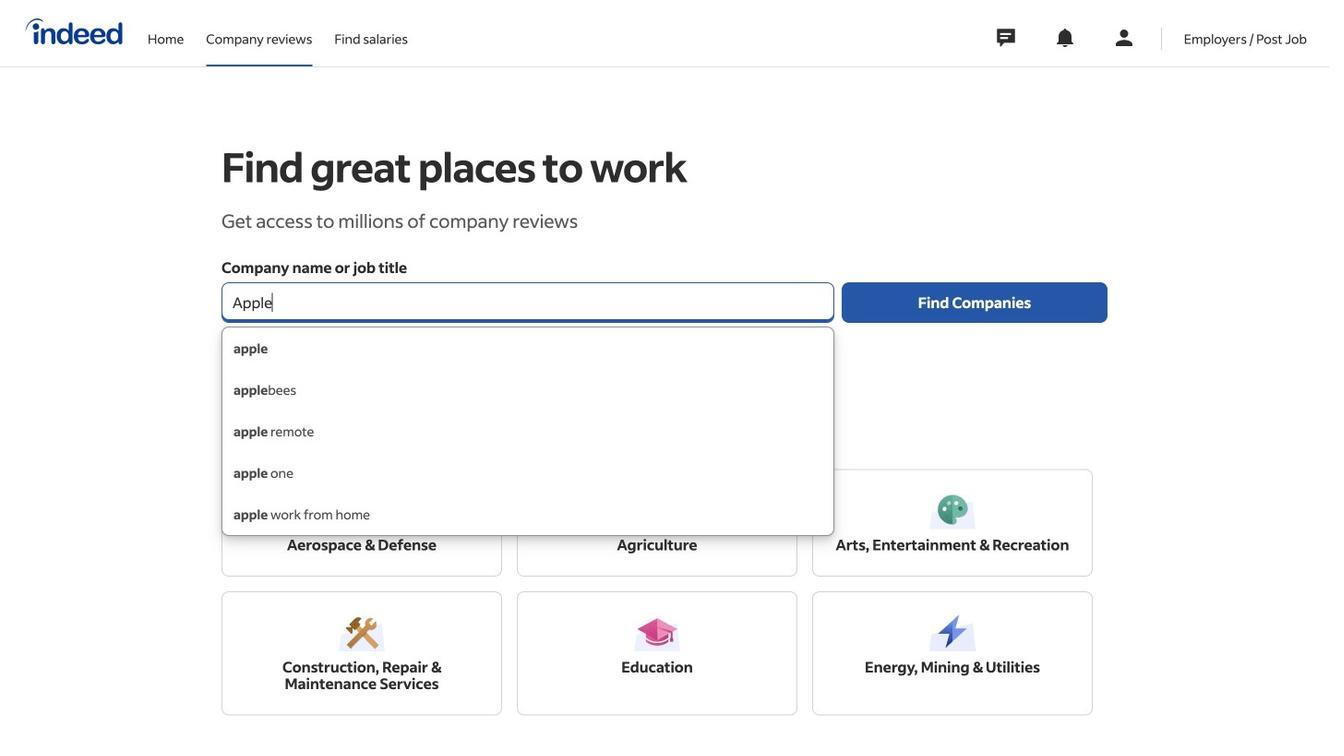 Task type: describe. For each thing, give the bounding box(es) containing it.
account image
[[1113, 27, 1135, 49]]



Task type: vqa. For each thing, say whether or not it's contained in the screenshot.
Charter
no



Task type: locate. For each thing, give the bounding box(es) containing it.
suggestions list box
[[222, 327, 834, 536]]

notifications unread count 0 image
[[1054, 27, 1076, 49]]

messages unread count 0 image
[[994, 19, 1018, 56]]

None field
[[222, 282, 834, 323]]



